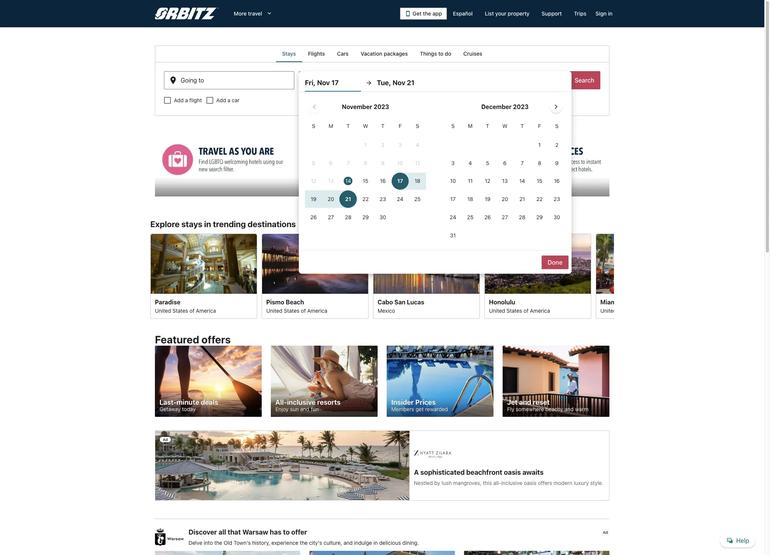 Task type: describe. For each thing, give the bounding box(es) containing it.
3
[[451, 160, 455, 166]]

and inside "all-inclusive resorts enjoy sun and fun"
[[300, 406, 309, 413]]

things to do
[[420, 50, 451, 57]]

0 horizontal spatial in
[[204, 219, 211, 229]]

17 button
[[444, 191, 462, 208]]

17 inside 'button'
[[331, 79, 339, 87]]

24 for the topmost 24 button
[[397, 196, 403, 202]]

2 27 button from the left
[[496, 209, 514, 226]]

las vegas featuring interior views image
[[150, 234, 257, 294]]

paradise
[[155, 299, 180, 305]]

m for december 2023
[[468, 123, 473, 129]]

18
[[467, 196, 473, 202]]

add for add a car
[[216, 97, 226, 103]]

2 ad image from the left
[[309, 551, 455, 555]]

18 button
[[462, 191, 479, 208]]

honolulu united states of america
[[489, 299, 550, 314]]

last-
[[159, 399, 177, 407]]

w for december
[[502, 123, 507, 129]]

of inside miami beach united states of america
[[635, 307, 640, 314]]

getaway
[[159, 406, 181, 413]]

december 2023 element
[[444, 122, 566, 245]]

next month image
[[552, 102, 561, 111]]

0 horizontal spatial the
[[214, 540, 222, 546]]

of inside pismo beach united states of america
[[301, 307, 306, 314]]

21 inside the nov 17 - nov 21 button
[[352, 80, 359, 87]]

beach for miami beach
[[619, 299, 638, 305]]

of inside honolulu united states of america
[[524, 307, 529, 314]]

culture,
[[324, 540, 342, 546]]

mexico
[[378, 307, 395, 314]]

5
[[486, 160, 489, 166]]

8 button
[[531, 154, 548, 172]]

directional image
[[366, 80, 372, 86]]

fri,
[[305, 79, 316, 87]]

delicious
[[379, 540, 401, 546]]

17 inside button
[[328, 80, 334, 87]]

america inside honolulu united states of america
[[530, 307, 550, 314]]

support link
[[536, 7, 568, 20]]

rewarded
[[425, 406, 448, 413]]

2 28 button from the left
[[514, 209, 531, 226]]

application inside featured offers main content
[[305, 98, 566, 245]]

destinations
[[248, 219, 296, 229]]

1 button
[[531, 136, 548, 154]]

10
[[450, 178, 456, 184]]

things
[[420, 50, 437, 57]]

12
[[485, 178, 490, 184]]

discover
[[189, 529, 217, 536]]

jet and reset fly somewhere beachy and warm
[[507, 399, 589, 413]]

1 28 button from the left
[[340, 209, 357, 226]]

27 inside november 2023 element
[[328, 214, 334, 220]]

car
[[232, 97, 240, 103]]

1 23 button from the left
[[374, 191, 392, 208]]

cabo san lucas mexico
[[378, 299, 424, 314]]

app
[[433, 10, 442, 17]]

2 22 button from the left
[[531, 191, 548, 208]]

9 button
[[548, 154, 566, 172]]

m for november 2023
[[329, 123, 333, 129]]

things to do link
[[414, 45, 457, 62]]

to inside the discover all that warsaw has to offer delve into the old town's history, experience the city's culture, and indulge in delicious dining.
[[283, 529, 290, 536]]

0 vertical spatial 25 button
[[409, 191, 426, 208]]

2 29 button from the left
[[531, 209, 548, 226]]

10 button
[[444, 173, 462, 190]]

vacation
[[361, 50, 382, 57]]

23 for 2nd 23 button from the right
[[380, 196, 386, 202]]

america inside pismo beach united states of america
[[307, 307, 327, 314]]

2023 for november 2023
[[374, 103, 389, 110]]

cabo
[[378, 299, 393, 305]]

all-inclusive resorts enjoy sun and fun
[[275, 399, 341, 413]]

show previous card image
[[146, 272, 155, 281]]

travel
[[248, 10, 262, 17]]

15 button inside november 2023 element
[[357, 173, 374, 190]]

done button
[[542, 256, 569, 269]]

6 button
[[496, 154, 514, 172]]

miami
[[600, 299, 618, 305]]

november 2023 element
[[305, 122, 426, 227]]

30 inside november 2023 element
[[380, 214, 386, 220]]

tue, nov 21 button
[[377, 74, 433, 92]]

1 horizontal spatial the
[[300, 540, 308, 546]]

town's
[[234, 540, 251, 546]]

inclusive
[[287, 399, 316, 407]]

orbitz logo image
[[155, 8, 219, 20]]

1 16 button from the left
[[374, 173, 392, 190]]

25 inside december 2023 element
[[467, 214, 474, 220]]

19 button
[[479, 191, 496, 208]]

get the app
[[413, 10, 442, 17]]

2 button
[[548, 136, 566, 154]]

add a flight
[[174, 97, 202, 103]]

cruises
[[463, 50, 482, 57]]

28 for first 28 button from right
[[519, 214, 526, 220]]

united inside honolulu united states of america
[[489, 307, 505, 314]]

tue, nov 21
[[377, 79, 414, 87]]

1
[[538, 142, 541, 148]]

stays
[[181, 219, 202, 229]]

ad
[[603, 530, 608, 535]]

offers
[[201, 333, 231, 346]]

beachy
[[545, 406, 563, 413]]

jet
[[507, 399, 518, 407]]

21 button
[[514, 191, 531, 208]]

united inside pismo beach united states of america
[[266, 307, 282, 314]]

2 30 button from the left
[[548, 209, 566, 226]]

and inside the discover all that warsaw has to offer delve into the old town's history, experience the city's culture, and indulge in delicious dining.
[[344, 540, 353, 546]]

sign
[[596, 10, 607, 17]]

26 for 26 button within november 2023 element
[[310, 214, 317, 220]]

december
[[481, 103, 512, 110]]

13
[[502, 178, 508, 184]]

stays
[[282, 50, 296, 57]]

1 ad image from the left
[[155, 551, 300, 555]]

today element
[[344, 177, 353, 185]]

flights link
[[302, 45, 331, 62]]

insider prices members get rewarded
[[391, 399, 448, 413]]

states inside paradise united states of america
[[173, 307, 188, 314]]

in inside dropdown button
[[608, 10, 613, 17]]

states inside miami beach united states of america
[[618, 307, 634, 314]]

do
[[445, 50, 451, 57]]

search
[[575, 77, 594, 84]]

español button
[[447, 7, 479, 20]]

all-
[[275, 399, 287, 407]]

29 button inside november 2023 element
[[357, 209, 374, 226]]

26 for 1st 26 button from the right
[[484, 214, 491, 220]]

español
[[453, 10, 473, 17]]

somewhere
[[516, 406, 544, 413]]

november
[[342, 103, 372, 110]]

makiki - lower punchbowl - tantalus showing landscape views, a sunset and a city image
[[485, 234, 591, 294]]

29 inside november 2023 element
[[362, 214, 369, 220]]

6
[[503, 160, 507, 166]]

4 button
[[462, 154, 479, 172]]

miami beach featuring a city and street scenes image
[[596, 234, 703, 294]]

sign in
[[596, 10, 613, 17]]

23 for 1st 23 button from the right
[[554, 196, 560, 202]]

2 14 button from the left
[[514, 173, 531, 190]]

experience
[[271, 540, 298, 546]]

flight
[[189, 97, 202, 103]]

8
[[538, 160, 541, 166]]

america inside paradise united states of america
[[196, 307, 216, 314]]

31
[[450, 232, 456, 239]]

3 button
[[444, 154, 462, 172]]

2 15 button from the left
[[531, 173, 548, 190]]

get the app link
[[400, 8, 447, 20]]

2 23 button from the left
[[548, 191, 566, 208]]

3 s from the left
[[451, 123, 455, 129]]

28 for 1st 28 button
[[345, 214, 351, 220]]

add a car
[[216, 97, 240, 103]]

13 button
[[496, 173, 514, 190]]

4 s from the left
[[555, 123, 559, 129]]

list your property
[[485, 10, 530, 17]]

miami beach united states of america
[[600, 299, 661, 314]]

featured offers main content
[[0, 45, 764, 555]]

5 button
[[479, 154, 496, 172]]

2 t from the left
[[381, 123, 385, 129]]



Task type: vqa. For each thing, say whether or not it's contained in the screenshot.


Task type: locate. For each thing, give the bounding box(es) containing it.
28 button down 21 button
[[514, 209, 531, 226]]

done
[[548, 259, 563, 266]]

fri, nov 17 button
[[305, 74, 361, 92]]

w inside november 2023 element
[[363, 123, 368, 129]]

21 left directional image
[[352, 80, 359, 87]]

vacation packages link
[[355, 45, 414, 62]]

the down offer
[[300, 540, 308, 546]]

1 horizontal spatial 30
[[554, 214, 560, 220]]

nov inside tue, nov 21 button
[[393, 79, 405, 87]]

1 horizontal spatial 27 button
[[496, 209, 514, 226]]

0 horizontal spatial 23
[[380, 196, 386, 202]]

1 horizontal spatial 14 button
[[514, 173, 531, 190]]

21
[[407, 79, 414, 87], [352, 80, 359, 87], [519, 196, 525, 202]]

15 button down "8" button
[[531, 173, 548, 190]]

t down november
[[347, 123, 350, 129]]

of inside paradise united states of america
[[190, 307, 194, 314]]

a left flight
[[185, 97, 188, 103]]

26
[[310, 214, 317, 220], [484, 214, 491, 220]]

united inside miami beach united states of america
[[600, 307, 617, 314]]

application containing november 2023
[[305, 98, 566, 245]]

application
[[305, 98, 566, 245]]

discover all that warsaw has to offer delve into the old town's history, experience the city's culture, and indulge in delicious dining.
[[189, 529, 419, 546]]

beach
[[286, 299, 304, 305], [619, 299, 638, 305]]

0 horizontal spatial 24 button
[[392, 191, 409, 208]]

0 horizontal spatial 28 button
[[340, 209, 357, 226]]

4 united from the left
[[600, 307, 617, 314]]

9
[[555, 160, 559, 166]]

0 horizontal spatial a
[[185, 97, 188, 103]]

1 horizontal spatial w
[[502, 123, 507, 129]]

united inside paradise united states of america
[[155, 307, 171, 314]]

nov 17 - nov 21 button
[[299, 71, 429, 89]]

tab list
[[155, 45, 610, 62]]

paradise united states of america
[[155, 299, 216, 314]]

0 horizontal spatial 27 button
[[322, 209, 340, 226]]

24 for 24 button to the bottom
[[450, 214, 456, 220]]

1 horizontal spatial 21
[[407, 79, 414, 87]]

a for flight
[[185, 97, 188, 103]]

a left car
[[227, 97, 230, 103]]

1 horizontal spatial in
[[374, 540, 378, 546]]

0 horizontal spatial ad image
[[155, 551, 300, 555]]

24 inside december 2023 element
[[450, 214, 456, 220]]

1 horizontal spatial a
[[227, 97, 230, 103]]

1 30 button from the left
[[374, 209, 392, 226]]

2 30 from the left
[[554, 214, 560, 220]]

1 horizontal spatial 26 button
[[479, 209, 496, 226]]

states inside pismo beach united states of america
[[284, 307, 299, 314]]

29 button
[[357, 209, 374, 226], [531, 209, 548, 226]]

tab list containing stays
[[155, 45, 610, 62]]

minute
[[177, 399, 199, 407]]

15 inside november 2023 element
[[363, 178, 368, 184]]

the left old
[[214, 540, 222, 546]]

to up experience
[[283, 529, 290, 536]]

stays link
[[276, 45, 302, 62]]

25 down 18 button
[[467, 214, 474, 220]]

30 inside december 2023 element
[[554, 214, 560, 220]]

26 inside december 2023 element
[[484, 214, 491, 220]]

0 horizontal spatial 22
[[362, 196, 369, 202]]

2 16 button from the left
[[548, 173, 566, 190]]

flights
[[308, 50, 325, 57]]

2 m from the left
[[468, 123, 473, 129]]

search button
[[569, 71, 600, 89]]

1 horizontal spatial 14
[[519, 178, 525, 184]]

2 of from the left
[[301, 307, 306, 314]]

in right stays
[[204, 219, 211, 229]]

16 inside november 2023 element
[[380, 178, 386, 184]]

1 horizontal spatial 26
[[484, 214, 491, 220]]

t down december
[[486, 123, 489, 129]]

w down december 2023
[[502, 123, 507, 129]]

1 horizontal spatial f
[[538, 123, 541, 129]]

f
[[399, 123, 402, 129], [538, 123, 541, 129]]

states down paradise
[[173, 307, 188, 314]]

2 14 from the left
[[519, 178, 525, 184]]

3 america from the left
[[530, 307, 550, 314]]

members
[[391, 406, 414, 413]]

beach inside pismo beach united states of america
[[286, 299, 304, 305]]

0 horizontal spatial 29 button
[[357, 209, 374, 226]]

a for car
[[227, 97, 230, 103]]

1 s from the left
[[312, 123, 315, 129]]

t down 'november 2023'
[[381, 123, 385, 129]]

1 horizontal spatial to
[[438, 50, 443, 57]]

0 horizontal spatial add
[[174, 97, 184, 103]]

1 28 from the left
[[345, 214, 351, 220]]

1 w from the left
[[363, 123, 368, 129]]

1 horizontal spatial beach
[[619, 299, 638, 305]]

3 united from the left
[[489, 307, 505, 314]]

1 14 from the left
[[345, 178, 351, 184]]

1 horizontal spatial 29
[[536, 214, 543, 220]]

15 button right today element
[[357, 173, 374, 190]]

1 vertical spatial 25
[[467, 214, 474, 220]]

22 button
[[357, 191, 374, 208], [531, 191, 548, 208]]

1 29 from the left
[[362, 214, 369, 220]]

1 horizontal spatial 23
[[554, 196, 560, 202]]

add
[[174, 97, 184, 103], [216, 97, 226, 103]]

old
[[224, 540, 232, 546]]

warm
[[575, 406, 589, 413]]

tab list inside featured offers main content
[[155, 45, 610, 62]]

2 beach from the left
[[619, 299, 638, 305]]

0 horizontal spatial 15
[[363, 178, 368, 184]]

22 for first 22 button from the right
[[536, 196, 543, 202]]

2 22 from the left
[[536, 196, 543, 202]]

1 of from the left
[[190, 307, 194, 314]]

featured
[[155, 333, 199, 346]]

states down miami
[[618, 307, 634, 314]]

1 26 from the left
[[310, 214, 317, 220]]

beach right miami
[[619, 299, 638, 305]]

26 button
[[305, 209, 322, 226], [479, 209, 496, 226]]

3 states from the left
[[507, 307, 522, 314]]

14 button inside november 2023 element
[[340, 173, 357, 190]]

2023 down the tue,
[[374, 103, 389, 110]]

26 inside november 2023 element
[[310, 214, 317, 220]]

0 horizontal spatial 30
[[380, 214, 386, 220]]

fri, nov 17
[[305, 79, 339, 87]]

16 for 2nd the 16 button
[[554, 178, 560, 184]]

1 16 from the left
[[380, 178, 386, 184]]

in inside the discover all that warsaw has to offer delve into the old town's history, experience the city's culture, and indulge in delicious dining.
[[374, 540, 378, 546]]

21 right 20 button
[[519, 196, 525, 202]]

united down miami
[[600, 307, 617, 314]]

2 16 from the left
[[554, 178, 560, 184]]

fly
[[507, 406, 514, 413]]

1 30 from the left
[[380, 214, 386, 220]]

has
[[270, 529, 281, 536]]

nov
[[317, 79, 330, 87], [393, 79, 405, 87], [316, 80, 326, 87], [340, 80, 351, 87]]

23 button
[[374, 191, 392, 208], [548, 191, 566, 208]]

1 horizontal spatial 16
[[554, 178, 560, 184]]

1 vertical spatial 24 button
[[444, 209, 462, 226]]

25 button down 18 button
[[462, 209, 479, 226]]

1 horizontal spatial 15
[[537, 178, 542, 184]]

history,
[[252, 540, 270, 546]]

0 horizontal spatial 27
[[328, 214, 334, 220]]

w inside december 2023 element
[[502, 123, 507, 129]]

27
[[328, 214, 334, 220], [502, 214, 508, 220]]

beach right pismo
[[286, 299, 304, 305]]

in right indulge at the left bottom of the page
[[374, 540, 378, 546]]

28 down 21 button
[[519, 214, 526, 220]]

0 horizontal spatial f
[[399, 123, 402, 129]]

resorts
[[317, 399, 341, 407]]

0 horizontal spatial 26 button
[[305, 209, 322, 226]]

2023 right december
[[513, 103, 529, 110]]

insider
[[391, 399, 414, 407]]

1 horizontal spatial 22 button
[[531, 191, 548, 208]]

nov inside fri, nov 17 'button'
[[317, 79, 330, 87]]

20 button
[[496, 191, 514, 208]]

3 ad image from the left
[[464, 551, 610, 555]]

support
[[542, 10, 562, 17]]

the right get
[[423, 10, 431, 17]]

previous month image
[[310, 102, 319, 111]]

f for december 2023
[[538, 123, 541, 129]]

1 14 button from the left
[[340, 173, 357, 190]]

1 horizontal spatial 2023
[[513, 103, 529, 110]]

0 vertical spatial 25
[[414, 196, 421, 202]]

pismo beach united states of america
[[266, 299, 327, 314]]

2 26 from the left
[[484, 214, 491, 220]]

17 left -
[[328, 80, 334, 87]]

2 f from the left
[[538, 123, 541, 129]]

1 america from the left
[[196, 307, 216, 314]]

2 a from the left
[[227, 97, 230, 103]]

1 horizontal spatial m
[[468, 123, 473, 129]]

2 america from the left
[[307, 307, 327, 314]]

get
[[416, 406, 424, 413]]

2 w from the left
[[502, 123, 507, 129]]

1 15 from the left
[[363, 178, 368, 184]]

t
[[347, 123, 350, 129], [381, 123, 385, 129], [486, 123, 489, 129], [521, 123, 524, 129]]

0 horizontal spatial beach
[[286, 299, 304, 305]]

and right jet
[[519, 399, 531, 407]]

7
[[521, 160, 524, 166]]

0 vertical spatial 24
[[397, 196, 403, 202]]

2 horizontal spatial 21
[[519, 196, 525, 202]]

0 horizontal spatial 16
[[380, 178, 386, 184]]

7 button
[[514, 154, 531, 172]]

28 button down today element
[[340, 209, 357, 226]]

22 for second 22 button from right
[[362, 196, 369, 202]]

-
[[336, 80, 338, 87]]

2 add from the left
[[216, 97, 226, 103]]

0 horizontal spatial 23 button
[[374, 191, 392, 208]]

1 horizontal spatial 22
[[536, 196, 543, 202]]

16 button right today element
[[374, 173, 392, 190]]

beach for pismo beach
[[286, 299, 304, 305]]

1 horizontal spatial 30 button
[[548, 209, 566, 226]]

22
[[362, 196, 369, 202], [536, 196, 543, 202]]

download the app button image
[[405, 11, 411, 17]]

16 button down 9 button
[[548, 173, 566, 190]]

0 horizontal spatial 24
[[397, 196, 403, 202]]

last-minute deals getaway today
[[159, 399, 218, 413]]

0 horizontal spatial 14 button
[[340, 173, 357, 190]]

0 horizontal spatial 26
[[310, 214, 317, 220]]

15 inside december 2023 element
[[537, 178, 542, 184]]

3 t from the left
[[486, 123, 489, 129]]

2
[[555, 142, 558, 148]]

1 2023 from the left
[[374, 103, 389, 110]]

17 right fri,
[[331, 79, 339, 87]]

united down paradise
[[155, 307, 171, 314]]

0 horizontal spatial 21
[[352, 80, 359, 87]]

4 america from the left
[[641, 307, 661, 314]]

0 horizontal spatial 29
[[362, 214, 369, 220]]

1 f from the left
[[399, 123, 402, 129]]

marina cabo san lucas which includes a marina, a coastal town and night scenes image
[[373, 234, 480, 294]]

2 united from the left
[[266, 307, 282, 314]]

1 vertical spatial in
[[204, 219, 211, 229]]

0 horizontal spatial 25
[[414, 196, 421, 202]]

1 m from the left
[[329, 123, 333, 129]]

1 a from the left
[[185, 97, 188, 103]]

add left flight
[[174, 97, 184, 103]]

26 button inside november 2023 element
[[305, 209, 322, 226]]

show next card image
[[610, 272, 619, 281]]

1 horizontal spatial 25
[[467, 214, 474, 220]]

in right sign
[[608, 10, 613, 17]]

1 t from the left
[[347, 123, 350, 129]]

delve into the old town's history, experience the city's culture, and indulge in delicious dining. link
[[189, 537, 597, 547]]

1 horizontal spatial 29 button
[[531, 209, 548, 226]]

0 horizontal spatial to
[[283, 529, 290, 536]]

ad image
[[155, 551, 300, 555], [309, 551, 455, 555], [464, 551, 610, 555]]

m
[[329, 123, 333, 129], [468, 123, 473, 129]]

16 for first the 16 button from left
[[380, 178, 386, 184]]

27 inside december 2023 element
[[502, 214, 508, 220]]

1 29 button from the left
[[357, 209, 374, 226]]

and left warm
[[565, 406, 574, 413]]

24 inside november 2023 element
[[397, 196, 403, 202]]

featured offers
[[155, 333, 231, 346]]

15 right today element
[[363, 178, 368, 184]]

1 beach from the left
[[286, 299, 304, 305]]

w down 'november 2023'
[[363, 123, 368, 129]]

22 inside december 2023 element
[[536, 196, 543, 202]]

add left car
[[216, 97, 226, 103]]

2 horizontal spatial the
[[423, 10, 431, 17]]

america
[[196, 307, 216, 314], [307, 307, 327, 314], [530, 307, 550, 314], [641, 307, 661, 314]]

f inside december 2023 element
[[538, 123, 541, 129]]

1 states from the left
[[173, 307, 188, 314]]

sun
[[290, 406, 299, 413]]

and
[[519, 399, 531, 407], [300, 406, 309, 413], [565, 406, 574, 413], [344, 540, 353, 546]]

15 button
[[357, 173, 374, 190], [531, 173, 548, 190]]

states inside honolulu united states of america
[[507, 307, 522, 314]]

to
[[438, 50, 443, 57], [283, 529, 290, 536]]

12 button
[[479, 173, 496, 190]]

23
[[380, 196, 386, 202], [554, 196, 560, 202]]

16 button
[[374, 173, 392, 190], [548, 173, 566, 190]]

17 inside button
[[450, 196, 456, 202]]

2023 for december 2023
[[513, 103, 529, 110]]

that
[[228, 529, 241, 536]]

beach inside miami beach united states of america
[[619, 299, 638, 305]]

2 15 from the left
[[537, 178, 542, 184]]

november 2023
[[342, 103, 389, 110]]

1 27 button from the left
[[322, 209, 340, 226]]

1 horizontal spatial 28 button
[[514, 209, 531, 226]]

f inside november 2023 element
[[399, 123, 402, 129]]

offer
[[291, 529, 307, 536]]

states down honolulu
[[507, 307, 522, 314]]

add for add a flight
[[174, 97, 184, 103]]

2 28 from the left
[[519, 214, 526, 220]]

25 inside november 2023 element
[[414, 196, 421, 202]]

0 horizontal spatial 22 button
[[357, 191, 374, 208]]

2 29 from the left
[[536, 214, 543, 220]]

15 down "8" button
[[537, 178, 542, 184]]

2 vertical spatial in
[[374, 540, 378, 546]]

1 22 button from the left
[[357, 191, 374, 208]]

f for november 2023
[[399, 123, 402, 129]]

4 states from the left
[[618, 307, 634, 314]]

3 of from the left
[[524, 307, 529, 314]]

states down pismo
[[284, 307, 299, 314]]

31 button
[[444, 227, 462, 244]]

1 add from the left
[[174, 97, 184, 103]]

0 horizontal spatial 2023
[[374, 103, 389, 110]]

more travel button
[[228, 7, 279, 20]]

1 vertical spatial 24
[[450, 214, 456, 220]]

explore stays in trending destinations
[[150, 219, 296, 229]]

0 horizontal spatial w
[[363, 123, 368, 129]]

list
[[485, 10, 494, 17]]

1 horizontal spatial 24
[[450, 214, 456, 220]]

25 button
[[409, 191, 426, 208], [462, 209, 479, 226]]

0 horizontal spatial 14
[[345, 178, 351, 184]]

0 horizontal spatial 15 button
[[357, 173, 374, 190]]

1 vertical spatial 25 button
[[462, 209, 479, 226]]

united down honolulu
[[489, 307, 505, 314]]

0 horizontal spatial 16 button
[[374, 173, 392, 190]]

1 26 button from the left
[[305, 209, 322, 226]]

2 horizontal spatial ad image
[[464, 551, 610, 555]]

your
[[495, 10, 506, 17]]

1 23 from the left
[[380, 196, 386, 202]]

and left fun
[[300, 406, 309, 413]]

cars
[[337, 50, 349, 57]]

24 button
[[392, 191, 409, 208], [444, 209, 462, 226]]

28 inside november 2023 element
[[345, 214, 351, 220]]

cars link
[[331, 45, 355, 62]]

december 2023
[[481, 103, 529, 110]]

17 left 18
[[450, 196, 456, 202]]

a
[[185, 97, 188, 103], [227, 97, 230, 103]]

t down december 2023
[[521, 123, 524, 129]]

16 down 9 button
[[554, 178, 560, 184]]

21 right the tue,
[[407, 79, 414, 87]]

1 27 from the left
[[328, 214, 334, 220]]

2 26 button from the left
[[479, 209, 496, 226]]

1 horizontal spatial 28
[[519, 214, 526, 220]]

25 button left 17 button at the top
[[409, 191, 426, 208]]

2 states from the left
[[284, 307, 299, 314]]

2 23 from the left
[[554, 196, 560, 202]]

0 vertical spatial 24 button
[[392, 191, 409, 208]]

0 horizontal spatial 28
[[345, 214, 351, 220]]

pismo beach featuring a sunset, views and tropical scenes image
[[262, 234, 369, 294]]

1 15 button from the left
[[357, 173, 374, 190]]

1 horizontal spatial 23 button
[[548, 191, 566, 208]]

22 inside november 2023 element
[[362, 196, 369, 202]]

2 2023 from the left
[[513, 103, 529, 110]]

united down pismo
[[266, 307, 282, 314]]

4 t from the left
[[521, 123, 524, 129]]

28 down today element
[[345, 214, 351, 220]]

1 horizontal spatial 25 button
[[462, 209, 479, 226]]

w for november
[[363, 123, 368, 129]]

featured offers region
[[150, 329, 614, 422]]

14 inside december 2023 element
[[519, 178, 525, 184]]

s
[[312, 123, 315, 129], [416, 123, 419, 129], [451, 123, 455, 129], [555, 123, 559, 129]]

0 horizontal spatial 25 button
[[409, 191, 426, 208]]

15
[[363, 178, 368, 184], [537, 178, 542, 184]]

1 horizontal spatial 15 button
[[531, 173, 548, 190]]

to left the do
[[438, 50, 443, 57]]

1 22 from the left
[[362, 196, 369, 202]]

pismo
[[266, 299, 284, 305]]

america inside miami beach united states of america
[[641, 307, 661, 314]]

0 vertical spatial in
[[608, 10, 613, 17]]

2 s from the left
[[416, 123, 419, 129]]

28 inside december 2023 element
[[519, 214, 526, 220]]

1 horizontal spatial 16 button
[[548, 173, 566, 190]]

1 vertical spatial to
[[283, 529, 290, 536]]

14 inside today element
[[345, 178, 351, 184]]

2 horizontal spatial in
[[608, 10, 613, 17]]

0 horizontal spatial m
[[329, 123, 333, 129]]

2 27 from the left
[[502, 214, 508, 220]]

vacation packages
[[361, 50, 408, 57]]

1 horizontal spatial 27
[[502, 214, 508, 220]]

0 vertical spatial to
[[438, 50, 443, 57]]

the
[[423, 10, 431, 17], [214, 540, 222, 546], [300, 540, 308, 546]]

0 horizontal spatial 30 button
[[374, 209, 392, 226]]

4 of from the left
[[635, 307, 640, 314]]

1 united from the left
[[155, 307, 171, 314]]

30
[[380, 214, 386, 220], [554, 214, 560, 220]]

29 inside december 2023 element
[[536, 214, 543, 220]]

1 horizontal spatial 24 button
[[444, 209, 462, 226]]

21 inside tue, nov 21 button
[[407, 79, 414, 87]]

21 inside 21 button
[[519, 196, 525, 202]]

16 inside december 2023 element
[[554, 178, 560, 184]]

1 horizontal spatial ad image
[[309, 551, 455, 555]]

30 button
[[374, 209, 392, 226], [548, 209, 566, 226]]

1 horizontal spatial add
[[216, 97, 226, 103]]

and left indulge at the left bottom of the page
[[344, 540, 353, 546]]

nov 17 - nov 21
[[316, 80, 359, 87]]

16 right today element
[[380, 178, 386, 184]]

of
[[190, 307, 194, 314], [301, 307, 306, 314], [524, 307, 529, 314], [635, 307, 640, 314]]

25 left 17 button at the top
[[414, 196, 421, 202]]



